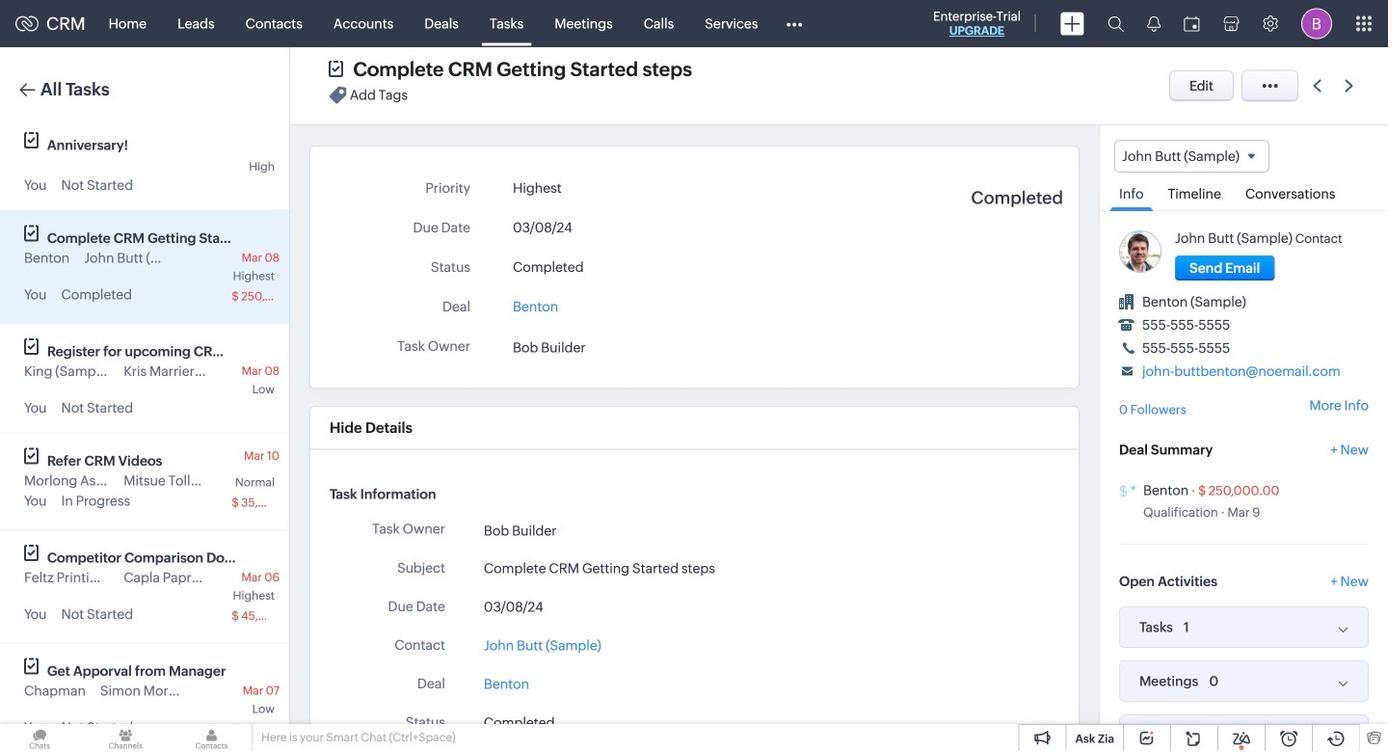 Task type: describe. For each thing, give the bounding box(es) containing it.
signals image
[[1148, 15, 1161, 32]]

Other Modules field
[[774, 8, 815, 39]]

search element
[[1097, 0, 1136, 47]]

calendar image
[[1184, 16, 1201, 31]]

previous record image
[[1314, 80, 1322, 92]]

contacts image
[[172, 724, 251, 751]]

signals element
[[1136, 0, 1173, 47]]

channels image
[[86, 724, 165, 751]]

logo image
[[15, 16, 39, 31]]

chats image
[[0, 724, 79, 751]]

profile element
[[1290, 0, 1344, 47]]



Task type: vqa. For each thing, say whether or not it's contained in the screenshot.
SEARCH image
yes



Task type: locate. For each thing, give the bounding box(es) containing it.
next record image
[[1345, 80, 1358, 92]]

None field
[[1115, 140, 1270, 173]]

profile image
[[1302, 8, 1333, 39]]

create menu image
[[1061, 12, 1085, 35]]

create menu element
[[1049, 0, 1097, 47]]

None button
[[1176, 256, 1275, 281]]

search image
[[1108, 15, 1125, 32]]



